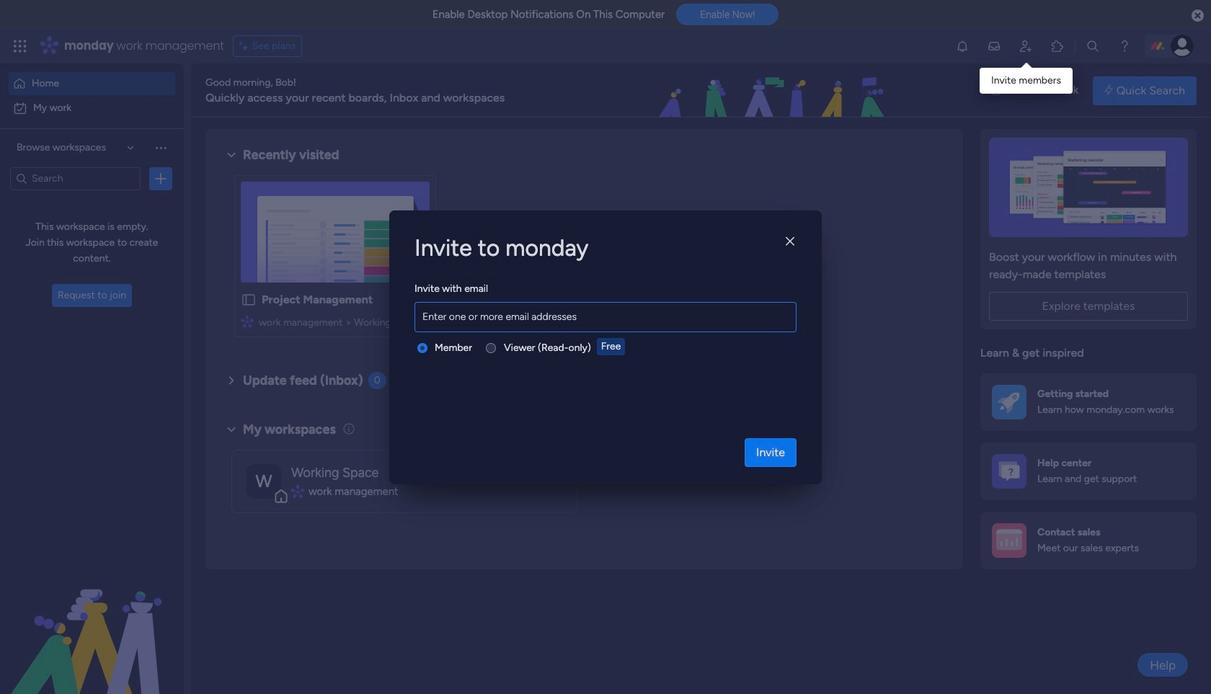 Task type: locate. For each thing, give the bounding box(es) containing it.
help center element
[[981, 443, 1197, 500]]

0 vertical spatial component image
[[241, 315, 254, 328]]

0 vertical spatial option
[[9, 72, 175, 95]]

1 vertical spatial lottie animation image
[[0, 549, 184, 695]]

1 vertical spatial option
[[9, 97, 175, 120]]

lottie animation image
[[573, 63, 978, 118], [0, 549, 184, 695]]

open update feed (inbox) image
[[223, 372, 240, 390]]

add to favorites image
[[408, 293, 423, 307]]

1 horizontal spatial lottie animation element
[[573, 63, 978, 118]]

option
[[9, 72, 175, 95], [9, 97, 175, 120]]

0 horizontal spatial lottie animation image
[[0, 549, 184, 695]]

close image
[[786, 237, 795, 247]]

1 vertical spatial component image
[[291, 485, 304, 498]]

1 option from the top
[[9, 72, 175, 95]]

0 horizontal spatial lottie animation element
[[0, 549, 184, 695]]

Enter one or more email addresses text field
[[418, 303, 794, 332]]

0 vertical spatial lottie animation image
[[573, 63, 978, 118]]

component image down public board image
[[241, 315, 254, 328]]

invite members image
[[1019, 39, 1034, 53]]

public board image
[[241, 292, 257, 308]]

lottie animation element
[[573, 63, 978, 118], [0, 549, 184, 695]]

bob builder image
[[1172, 35, 1195, 58]]

1 horizontal spatial component image
[[291, 485, 304, 498]]

Search in workspace field
[[30, 170, 120, 187]]

contact sales element
[[981, 512, 1197, 570]]

search everything image
[[1086, 39, 1101, 53]]

dapulse close image
[[1192, 9, 1205, 23]]

close recently visited image
[[223, 146, 240, 164]]

component image
[[241, 315, 254, 328], [291, 485, 304, 498]]

component image right workspace "image"
[[291, 485, 304, 498]]

close my workspaces image
[[223, 421, 240, 438]]

1 horizontal spatial lottie animation image
[[573, 63, 978, 118]]



Task type: describe. For each thing, give the bounding box(es) containing it.
workspace image
[[247, 464, 281, 499]]

select product image
[[13, 39, 27, 53]]

v2 user feedback image
[[993, 82, 1004, 99]]

templates image image
[[994, 138, 1185, 237]]

notifications image
[[956, 39, 970, 53]]

0 horizontal spatial component image
[[241, 315, 254, 328]]

2 option from the top
[[9, 97, 175, 120]]

see plans image
[[239, 38, 252, 54]]

help image
[[1118, 39, 1133, 53]]

update feed image
[[988, 39, 1002, 53]]

getting started element
[[981, 373, 1197, 431]]

0 vertical spatial lottie animation element
[[573, 63, 978, 118]]

monday marketplace image
[[1051, 39, 1065, 53]]

1 vertical spatial lottie animation element
[[0, 549, 184, 695]]

v2 bolt switch image
[[1105, 83, 1114, 98]]

0 element
[[368, 372, 386, 390]]



Task type: vqa. For each thing, say whether or not it's contained in the screenshot.
Workspace selection element
no



